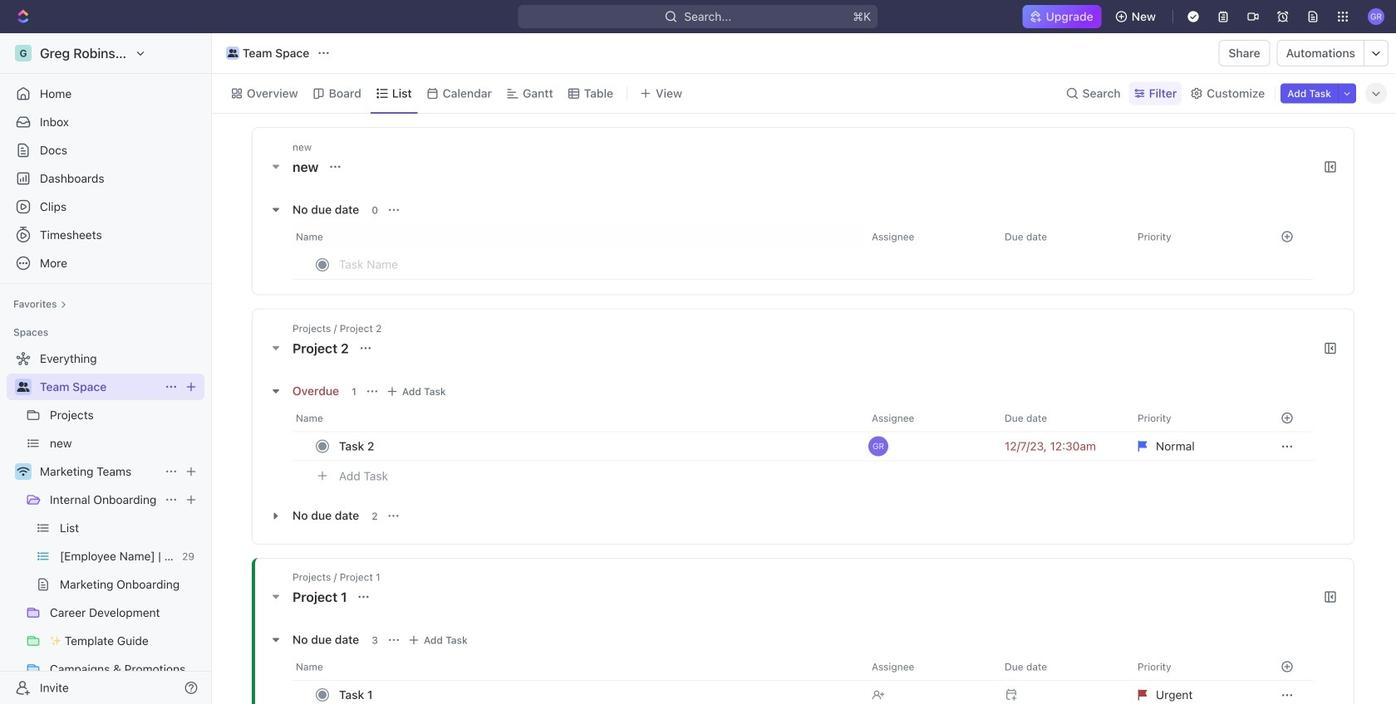Task type: describe. For each thing, give the bounding box(es) containing it.
greg robinson's workspace, , element
[[15, 45, 32, 62]]

Task Name text field
[[339, 251, 825, 278]]



Task type: vqa. For each thing, say whether or not it's contained in the screenshot.
Task Name text box
yes



Task type: locate. For each thing, give the bounding box(es) containing it.
0 vertical spatial user group image
[[228, 49, 238, 57]]

1 vertical spatial user group image
[[17, 382, 30, 392]]

sidebar navigation
[[0, 33, 215, 705]]

user group image
[[228, 49, 238, 57], [17, 382, 30, 392]]

0 horizontal spatial user group image
[[17, 382, 30, 392]]

tree inside sidebar navigation
[[7, 346, 204, 705]]

tree
[[7, 346, 204, 705]]

1 horizontal spatial user group image
[[228, 49, 238, 57]]

user group image inside sidebar navigation
[[17, 382, 30, 392]]

wifi image
[[17, 467, 30, 477]]



